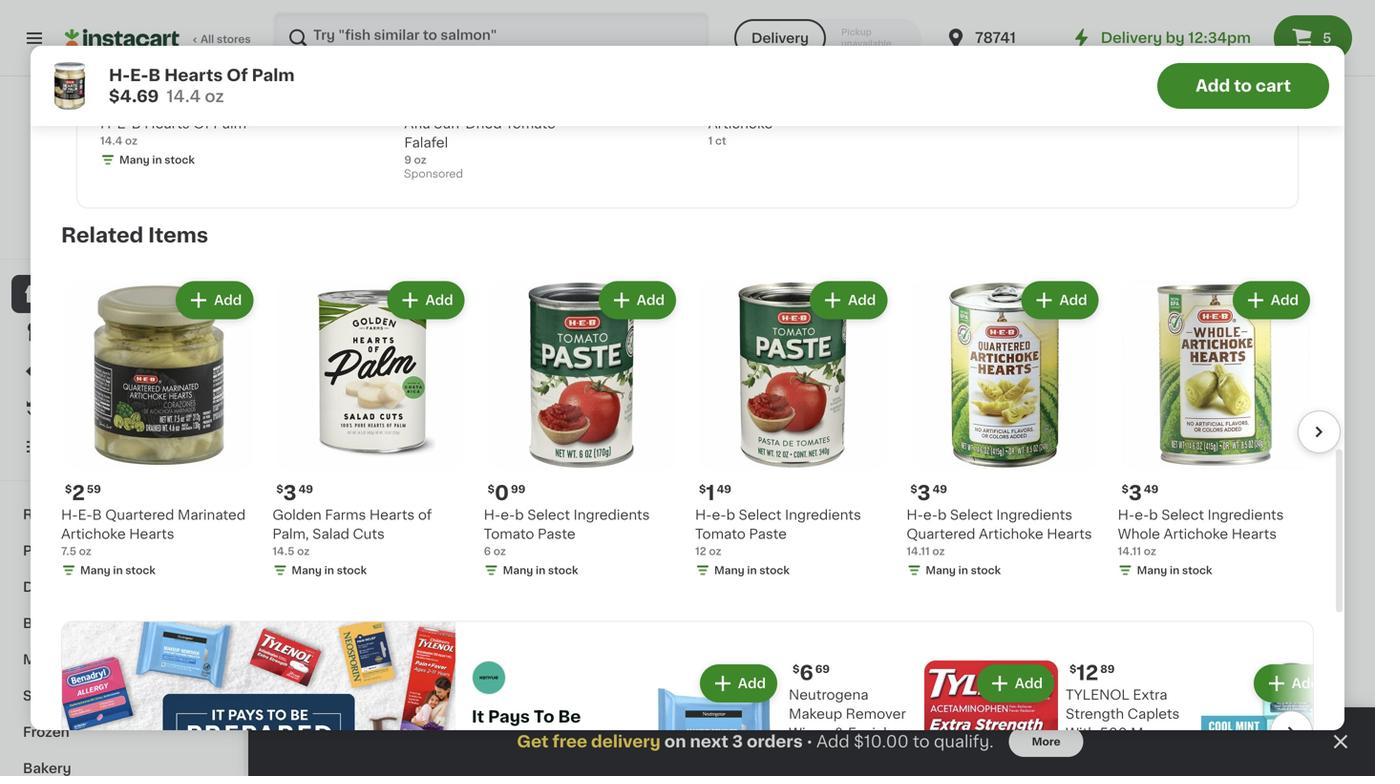 Task type: locate. For each thing, give the bounding box(es) containing it.
1 horizontal spatial $ 3 49
[[911, 484, 948, 504]]

69 up farms
[[338, 442, 353, 452]]

& up cleansing
[[834, 727, 845, 741]]

ingredients inside h-e-b select ingredients whole artichoke hearts 14.11 oz
[[1208, 509, 1285, 522]]

e- inside h-e-b select ingredients tomato sauce
[[481, 153, 496, 166]]

& for eggs
[[63, 581, 75, 594]]

cuts
[[353, 528, 385, 541]]

1 up h-e-b select ingredients tomato paste 12 oz
[[706, 484, 715, 504]]

artichoke inside h-e-b quartered marinated artichoke hearts 7.5 oz
[[61, 528, 126, 541]]

& inside serious bean co dude perfect jalapeno & bacon pinto beans, fully cooked
[[530, 505, 540, 518]]

15.75 oz
[[464, 523, 506, 534]]

3 up h-e-b select ingredients quartered artichoke hearts 14.11 oz
[[918, 484, 931, 504]]

of
[[227, 67, 248, 84], [193, 117, 210, 130], [404, 466, 421, 480]]

hearts inside h-e-b quartered marinated artichoke hearts 7.5 oz
[[129, 528, 174, 541]]

b inside h-e-b select ingredients quartered artichoke hearts 14.11 oz
[[938, 509, 947, 522]]

0 vertical spatial palm
[[252, 67, 295, 84]]

select inside h-e-b select ingredients quartered artichoke hearts 14.11 oz
[[951, 509, 993, 522]]

3 up golden
[[283, 484, 297, 504]]

100% satisfaction guarantee
[[49, 232, 202, 242]]

instacart logo image
[[65, 27, 180, 50]]

49 up h-e-b select ingredients quartered artichoke hearts 14.11 oz
[[933, 485, 948, 495]]

69
[[127, 93, 142, 103], [338, 442, 353, 452], [816, 665, 830, 675]]

14.11 for quartered
[[907, 547, 930, 557]]

89 inside $ 1 89
[[333, 129, 348, 139]]

3 right all
[[1094, 31, 1104, 47]]

3 inside button
[[1094, 31, 1104, 47]]

0 vertical spatial 59
[[491, 129, 506, 139]]

higher than in-store prices link
[[44, 210, 200, 225]]

lists
[[54, 440, 86, 454]]

1 paste from the left
[[749, 528, 787, 541]]

6
[[484, 547, 491, 557], [800, 664, 814, 684]]

b down $4.69
[[131, 117, 141, 130]]

0 vertical spatial item carousel region
[[34, 270, 1342, 614]]

14.5
[[273, 547, 295, 557]]

1 vertical spatial 6
[[800, 664, 814, 684]]

e- up $4.69
[[130, 67, 148, 84]]

0 vertical spatial $ 4 69
[[104, 92, 142, 112]]

tomato for h-e-b select ingredients tomato paste 12 oz
[[696, 528, 746, 541]]

e- for h-e-b select ingredients whole artichoke hearts 14.11 oz
[[1135, 509, 1150, 522]]

2 vertical spatial 69
[[816, 665, 830, 675]]

2 horizontal spatial 69
[[816, 665, 830, 675]]

69 up neutrogena
[[816, 665, 830, 675]]

2 horizontal spatial $ 3 49
[[1122, 484, 1159, 504]]

orders
[[747, 734, 803, 751]]

beverages
[[23, 617, 96, 631]]

7.5
[[61, 547, 76, 557]]

b inside h-e-b select ingredients tomato paste 12 oz
[[727, 509, 736, 522]]

0 horizontal spatial $ 4 69
[[104, 92, 142, 112]]

select inside h-e-b select ingredients tomato paste 6 oz
[[528, 509, 571, 522]]

1 vertical spatial to
[[913, 734, 930, 751]]

$ 6 69
[[793, 664, 830, 684]]

$ 1 49
[[699, 484, 732, 504]]

facial
[[849, 727, 887, 741]]

h-e-b hearts of palm 14.4 oz
[[100, 117, 247, 146], [311, 466, 421, 515]]

89 inside $ 12 89
[[1101, 665, 1115, 675]]

0 vertical spatial 4
[[111, 92, 125, 112]]

kenvue it pays to be prepared check the ingredients in your medicine use only 1 product that contains acetominophen at a time band-aid is a registered trademark. mcneil consumer pharmaceuticals co. 2023 use products only as directed. jjci 2023 image
[[62, 622, 456, 777]]

to right $10.00
[[913, 734, 930, 751]]

many down the 14.5
[[292, 566, 322, 576]]

h- inside h-e-b hearts of palm $4.69 14.4 oz
[[109, 67, 130, 84]]

be
[[558, 710, 581, 726]]

$ inside $ 6 69
[[793, 665, 800, 675]]

49 for h-e-b select ingredients quartered artichoke hearts
[[933, 485, 948, 495]]

2 horizontal spatial palm
[[311, 485, 345, 499]]

oz inside h-e-b select ingredients tomato paste 12 oz
[[709, 547, 722, 557]]

product group containing 4
[[311, 293, 449, 540]]

whole
[[1119, 528, 1161, 541]]

1 horizontal spatial 14.11
[[1119, 547, 1142, 557]]

b inside h-e-b select ingredients tomato sauce
[[496, 153, 504, 166]]

stock down h-e-b select ingredients whole artichoke hearts 14.11 oz
[[1183, 566, 1213, 576]]

14.11 inside h-e-b select ingredients quartered artichoke hearts 14.11 oz
[[907, 547, 930, 557]]

paste inside h-e-b select ingredients tomato paste 6 oz
[[538, 528, 576, 541]]

0 vertical spatial of
[[227, 67, 248, 84]]

e- down $ 2 59
[[78, 509, 92, 522]]

1 horizontal spatial 89
[[1101, 665, 1115, 675]]

59 right the sun-
[[491, 129, 506, 139]]

12 up tylenol
[[1077, 664, 1099, 684]]

on
[[665, 734, 687, 751]]

sun-
[[434, 117, 466, 130]]

69 inside $ 6 69
[[816, 665, 830, 675]]

1 vertical spatial 89
[[1101, 665, 1115, 675]]

select for h-e-b select ingredients tomato sauce
[[508, 153, 551, 166]]

0 horizontal spatial 12
[[696, 547, 707, 557]]

h-e-b quartered marinated artichoke hearts 7.5 oz
[[61, 509, 246, 557]]

0 horizontal spatial 89
[[333, 129, 348, 139]]

tomato inside h-e-b select ingredients tomato paste 6 oz
[[484, 528, 535, 541]]

tomato inside afia sun-dried tomato falafel 9 oz
[[506, 117, 556, 130]]

1 vertical spatial palm
[[213, 117, 247, 130]]

select inside h-e-b select ingredients whole artichoke hearts 14.11 oz
[[1162, 509, 1205, 522]]

4 inside product group
[[322, 441, 337, 461]]

$10.00
[[854, 734, 909, 751]]

$ 2 59
[[65, 484, 101, 504]]

59 right 2
[[87, 485, 101, 495]]

b for h-e-b select ingredients tomato paste 12 oz
[[727, 509, 736, 522]]

0 horizontal spatial delivery
[[752, 32, 809, 45]]

1 horizontal spatial 6
[[800, 664, 814, 684]]

0 horizontal spatial sponsored badge image
[[404, 169, 462, 180]]

garbanzo
[[311, 172, 377, 185]]

4 up farms
[[322, 441, 337, 461]]

$ 4 69 down instacart logo
[[104, 92, 142, 112]]

2 vertical spatial 14.4
[[311, 504, 334, 515]]

sponsored badge image down 9
[[404, 169, 462, 180]]

0 horizontal spatial $ 3 49
[[276, 484, 313, 504]]

bakery
[[23, 762, 71, 776]]

1 horizontal spatial to
[[1235, 78, 1253, 94]]

e- inside h-e-b select ingredients quartered artichoke hearts 14.11 oz
[[924, 509, 938, 522]]

0 horizontal spatial palm
[[213, 117, 247, 130]]

59 inside $ 2 59
[[87, 485, 101, 495]]

paste for 1
[[749, 528, 787, 541]]

paste
[[749, 528, 787, 541], [538, 528, 576, 541]]

e- for h-e-b select ingredients tomato paste 6 oz
[[501, 509, 515, 522]]

add link
[[1202, 661, 1376, 777]]

ingredients for h-e-b select ingredients tomato sauce
[[464, 172, 541, 185]]

tomato inside h-e-b select ingredients tomato paste 12 oz
[[696, 528, 746, 541]]

items
[[148, 225, 208, 245]]

0 horizontal spatial 14.4
[[100, 136, 123, 146]]

1 vertical spatial item carousel region
[[287, 616, 1338, 777]]

many down 15.75 oz on the bottom of the page
[[483, 542, 514, 553]]

& right meat
[[62, 654, 73, 667]]

59 for 2
[[87, 485, 101, 495]]

all stores
[[201, 34, 251, 44]]

e- inside h-e-b select ingredients tomato paste 12 oz
[[712, 509, 727, 522]]

2 14.11 from the left
[[1119, 547, 1142, 557]]

1 horizontal spatial 59
[[491, 129, 506, 139]]

0 horizontal spatial quartered
[[105, 509, 174, 522]]

1 vertical spatial 59
[[87, 485, 101, 495]]

49
[[717, 485, 732, 495], [299, 485, 313, 495], [933, 485, 948, 495], [1145, 485, 1159, 495]]

of down h-e-b hearts of palm $4.69 14.4 oz
[[193, 117, 210, 130]]

delivery for delivery by 12:34pm
[[1101, 31, 1163, 45]]

e- inside h-e-b select ingredients tomato paste 6 oz
[[501, 509, 515, 522]]

b for h-e-b select ingredients tomato sauce
[[496, 153, 504, 166]]

59
[[491, 129, 506, 139], [87, 485, 101, 495]]

$ 3 49 up golden
[[276, 484, 313, 504]]

0 right the sun-
[[475, 128, 490, 148]]

1 horizontal spatial h-e-b hearts of palm 14.4 oz
[[311, 466, 421, 515]]

b inside h-e-b select ingredients whole artichoke hearts 14.11 oz
[[1150, 509, 1159, 522]]

5 button
[[1275, 15, 1353, 61]]

h-e-b select ingredients tomato paste 12 oz
[[696, 509, 862, 557]]

1 horizontal spatial paste
[[749, 528, 787, 541]]

1 horizontal spatial $ 4 69
[[315, 441, 353, 461]]

higher
[[44, 213, 80, 223]]

49 inside $ 1 49
[[717, 485, 732, 495]]

69 down instacart logo
[[127, 93, 142, 103]]

tomato for h-e-b select ingredients tomato paste 6 oz
[[484, 528, 535, 541]]

49 up golden
[[299, 485, 313, 495]]

1 vertical spatial 12
[[1077, 664, 1099, 684]]

$ 4 69 inside product group
[[315, 441, 353, 461]]

meat & seafood
[[23, 654, 134, 667]]

$ inside $ 1 89
[[315, 129, 322, 139]]

4 49 from the left
[[1145, 485, 1159, 495]]

2 horizontal spatial of
[[404, 466, 421, 480]]

1 $ 3 49 from the left
[[276, 484, 313, 504]]

49 up whole
[[1145, 485, 1159, 495]]

$ 4 69 up farms
[[315, 441, 353, 461]]

0
[[475, 128, 490, 148], [495, 484, 509, 504]]

paste inside h-e-b select ingredients tomato paste 12 oz
[[749, 528, 787, 541]]

to
[[1235, 78, 1253, 94], [913, 734, 930, 751]]

b for h-e-b select ingredients whole artichoke hearts 14.11 oz
[[1150, 509, 1159, 522]]

49 for h-e-b select ingredients whole artichoke hearts
[[1145, 485, 1159, 495]]

1 left ct
[[709, 136, 713, 146]]

1 vertical spatial 4
[[322, 441, 337, 461]]

59 inside $ 0 59
[[491, 129, 506, 139]]

3 right next
[[733, 734, 743, 751]]

0 horizontal spatial 14.11
[[907, 547, 930, 557]]

ingredients for h-e-b select ingredients tomato paste 12 oz
[[785, 509, 862, 522]]

shop
[[54, 288, 89, 301]]

oz
[[205, 88, 224, 105], [125, 136, 138, 146], [414, 155, 427, 165], [336, 504, 349, 515], [494, 523, 506, 534], [79, 547, 92, 557], [709, 547, 722, 557], [297, 547, 310, 557], [494, 547, 506, 557], [933, 547, 946, 557], [1144, 547, 1157, 557]]

1 horizontal spatial of
[[227, 67, 248, 84]]

$ 1 89
[[315, 128, 348, 148]]

3 $ 3 49 from the left
[[1122, 484, 1159, 504]]

1 vertical spatial 0
[[495, 484, 509, 504]]

ct
[[716, 136, 727, 146]]

1 horizontal spatial quartered
[[907, 528, 976, 541]]

89 up tylenol
[[1101, 665, 1115, 675]]

& left candy
[[76, 690, 87, 703]]

stock right salad
[[376, 523, 406, 534]]

0 vertical spatial 89
[[333, 129, 348, 139]]

0 vertical spatial sponsored badge image
[[404, 169, 462, 180]]

0 horizontal spatial paste
[[538, 528, 576, 541]]

item carousel region
[[34, 270, 1342, 614], [287, 616, 1338, 777]]

12 down $ 1 49
[[696, 547, 707, 557]]

select for h-e-b select ingredients tomato paste 12 oz
[[739, 509, 782, 522]]

$ inside $ 1 49
[[699, 485, 706, 495]]

e-
[[481, 153, 496, 166], [712, 509, 727, 522], [501, 509, 515, 522], [924, 509, 938, 522], [1135, 509, 1150, 522]]

3 49 from the left
[[933, 485, 948, 495]]

$ 3 49 up h-e-b select ingredients quartered artichoke hearts 14.11 oz
[[911, 484, 948, 504]]

kenvue image
[[472, 661, 506, 696]]

1 vertical spatial 69
[[338, 442, 353, 452]]

1 horizontal spatial palm
[[252, 67, 295, 84]]

h-e-b logo image
[[80, 99, 164, 183]]

0 vertical spatial 12
[[696, 547, 707, 557]]

1 horizontal spatial delivery
[[1101, 31, 1163, 45]]

49 up h-e-b select ingredients tomato paste 12 oz
[[717, 485, 732, 495]]

89 up central
[[333, 129, 348, 139]]

of up of
[[404, 466, 421, 480]]

89 for 1
[[333, 129, 348, 139]]

serious
[[464, 466, 526, 480]]

h-e-b hearts of palm 14.4 oz down $4.69
[[100, 117, 247, 146]]

6 down pinto
[[484, 547, 491, 557]]

2 $ 3 49 from the left
[[911, 484, 948, 504]]

oz inside h-e-b hearts of palm $4.69 14.4 oz
[[205, 88, 224, 105]]

12
[[696, 547, 707, 557], [1077, 664, 1099, 684]]

ingredients inside h-e-b select ingredients tomato paste 12 oz
[[785, 509, 862, 522]]

oz inside h-e-b select ingredients whole artichoke hearts 14.11 oz
[[1144, 547, 1157, 557]]

14.4 down $4.69
[[100, 136, 123, 146]]

b inside h-e-b hearts of palm $4.69 14.4 oz
[[148, 67, 161, 84]]

many down whole
[[1138, 566, 1168, 576]]

ingredients
[[464, 172, 541, 185], [785, 509, 862, 522], [574, 509, 650, 522], [997, 509, 1073, 522], [1208, 509, 1285, 522]]

99
[[511, 485, 526, 495]]

e- inside h-e-b select ingredients whole artichoke hearts 14.11 oz
[[1135, 509, 1150, 522]]

3 up whole
[[1129, 484, 1143, 504]]

paste for 0
[[538, 528, 576, 541]]

palm,
[[273, 528, 309, 541]]

product group
[[311, 0, 449, 246], [404, 0, 593, 185], [464, 0, 602, 246], [61, 277, 257, 583], [273, 277, 469, 583], [484, 277, 680, 583], [696, 277, 892, 583], [907, 277, 1103, 583], [1119, 277, 1315, 583], [311, 293, 449, 540], [464, 293, 602, 576], [287, 685, 449, 777], [464, 685, 627, 777], [642, 685, 805, 777], [820, 685, 982, 777], [998, 685, 1160, 777], [1175, 685, 1338, 777]]

$ 3 49 up whole
[[1122, 484, 1159, 504]]

0 vertical spatial 0
[[475, 128, 490, 148]]

0 horizontal spatial 59
[[87, 485, 101, 495]]

14.4 inside h-e-b hearts of palm $4.69 14.4 oz
[[167, 88, 201, 105]]

b for h-e-b select ingredients quartered artichoke hearts 14.11 oz
[[938, 509, 947, 522]]

4 down instacart logo
[[111, 92, 125, 112]]

2 horizontal spatial 14.4
[[311, 504, 334, 515]]

sponsored badge image down cooked
[[464, 560, 522, 571]]

0 vertical spatial 69
[[127, 93, 142, 103]]

& for candy
[[76, 690, 87, 703]]

0 horizontal spatial of
[[193, 117, 210, 130]]

sponsored badge image
[[404, 169, 462, 180], [464, 560, 522, 571]]

2 paste from the left
[[538, 528, 576, 541]]

6 up neutrogena
[[800, 664, 814, 684]]

1 horizontal spatial 4
[[322, 441, 337, 461]]

1 vertical spatial $ 4 69
[[315, 441, 353, 461]]

ingredients inside h-e-b select ingredients tomato paste 6 oz
[[574, 509, 650, 522]]

15.75
[[464, 523, 491, 534]]

ingredients inside h-e-b select ingredients quartered artichoke hearts 14.11 oz
[[997, 509, 1073, 522]]

e- down $4.69
[[117, 117, 131, 130]]

h-e-b hearts of palm 14.4 oz up "cuts"
[[311, 466, 421, 515]]

None search field
[[273, 11, 710, 65]]

1 49 from the left
[[717, 485, 732, 495]]

2 49 from the left
[[299, 485, 313, 495]]

select for h-e-b select ingredients tomato paste 6 oz
[[528, 509, 571, 522]]

to inside button
[[1235, 78, 1253, 94]]

500
[[1100, 727, 1128, 741]]

h- inside h-e-b select ingredients tomato paste 6 oz
[[484, 509, 501, 522]]

with
[[1066, 727, 1097, 741]]

2 vertical spatial palm
[[311, 485, 345, 499]]

49 for golden farms hearts of palm, salad cuts
[[299, 485, 313, 495]]

$ 3 49
[[276, 484, 313, 504], [911, 484, 948, 504], [1122, 484, 1159, 504]]

b inside h-e-b select ingredients tomato paste 6 oz
[[515, 509, 524, 522]]

oz inside h-e-b select ingredients quartered artichoke hearts 14.11 oz
[[933, 547, 946, 557]]

0 vertical spatial 6
[[484, 547, 491, 557]]

it
[[84, 402, 93, 416]]

palm inside product group
[[311, 485, 345, 499]]

100%
[[49, 232, 78, 242]]

1 horizontal spatial sponsored badge image
[[464, 560, 522, 571]]

e- inside h-e-b hearts of palm $4.69 14.4 oz
[[130, 67, 148, 84]]

0 horizontal spatial 69
[[127, 93, 142, 103]]

tomato inside h-e-b select ingredients tomato sauce
[[544, 172, 594, 185]]

0 horizontal spatial 6
[[484, 547, 491, 557]]

of down stores
[[227, 67, 248, 84]]

salad
[[313, 528, 350, 541]]

0 vertical spatial quartered
[[105, 509, 174, 522]]

0 vertical spatial to
[[1235, 78, 1253, 94]]

1 horizontal spatial 69
[[338, 442, 353, 452]]

b down $ 2 59
[[92, 509, 102, 522]]

stock down h-e-b select ingredients tomato paste 12 oz
[[760, 566, 790, 576]]

b
[[148, 67, 161, 84], [131, 117, 141, 130], [343, 466, 352, 480], [92, 509, 102, 522]]

1 vertical spatial of
[[193, 117, 210, 130]]

to left cart
[[1235, 78, 1253, 94]]

1 horizontal spatial 14.4
[[167, 88, 201, 105]]

4
[[111, 92, 125, 112], [322, 441, 337, 461]]

1 up central
[[322, 128, 331, 148]]

2
[[72, 484, 85, 504]]

1 horizontal spatial 12
[[1077, 664, 1099, 684]]

89
[[333, 129, 348, 139], [1101, 665, 1115, 675]]

$
[[104, 93, 111, 103], [315, 129, 322, 139], [468, 129, 475, 139], [315, 442, 322, 452], [65, 485, 72, 495], [699, 485, 706, 495], [276, 485, 283, 495], [488, 485, 495, 495], [911, 485, 918, 495], [1122, 485, 1129, 495], [793, 665, 800, 675], [1070, 665, 1077, 675]]

14.4 up salad
[[311, 504, 334, 515]]

0 vertical spatial 14.4
[[167, 88, 201, 105]]

ingredients inside h-e-b select ingredients tomato sauce
[[464, 172, 541, 185]]

0 vertical spatial h-e-b hearts of palm 14.4 oz
[[100, 117, 247, 146]]

select inside h-e-b select ingredients tomato paste 12 oz
[[739, 509, 782, 522]]

1 horizontal spatial 0
[[495, 484, 509, 504]]

recipes
[[23, 508, 79, 522]]

guarantee
[[147, 232, 202, 242]]

1
[[322, 128, 331, 148], [709, 136, 713, 146], [706, 484, 715, 504]]

acetaminophen
[[1066, 746, 1173, 760]]

1 inside item carousel region
[[706, 484, 715, 504]]

extra
[[1134, 689, 1168, 702]]

more
[[1032, 737, 1061, 748]]

meat
[[23, 654, 58, 667]]

1 vertical spatial quartered
[[907, 528, 976, 541]]

falafel
[[404, 136, 448, 149]]

select inside h-e-b select ingredients tomato sauce
[[508, 153, 551, 166]]

$ 3 49 for h-e-b select ingredients whole artichoke hearts
[[1122, 484, 1159, 504]]

0 horizontal spatial to
[[913, 734, 930, 751]]

strength
[[1066, 708, 1125, 722]]

cart
[[1256, 78, 1292, 94]]

dude
[[464, 485, 501, 499]]

14.4 right $4.69
[[167, 88, 201, 105]]

delivery inside 'button'
[[752, 32, 809, 45]]

1 vertical spatial sponsored badge image
[[464, 560, 522, 571]]

0 for h-e-b select ingredients tomato sauce
[[475, 128, 490, 148]]

& left the eggs
[[63, 581, 75, 594]]

2 vertical spatial of
[[404, 466, 421, 480]]

$ inside $ 0 99
[[488, 485, 495, 495]]

h- inside h-e-b quartered marinated artichoke hearts 7.5 oz
[[61, 509, 78, 522]]

b up $4.69
[[148, 67, 161, 84]]

$ 12 89
[[1070, 664, 1115, 684]]

14.11 inside h-e-b select ingredients whole artichoke hearts 14.11 oz
[[1119, 547, 1142, 557]]

& down perfect
[[530, 505, 540, 518]]

0 horizontal spatial 0
[[475, 128, 490, 148]]

1 14.11 from the left
[[907, 547, 930, 557]]

0 left 99
[[495, 484, 509, 504]]



Task type: describe. For each thing, give the bounding box(es) containing it.
satisfaction
[[80, 232, 145, 242]]

oz inside golden farms hearts of palm, salad cuts 14.5 oz
[[297, 547, 310, 557]]

b up farms
[[343, 466, 352, 480]]

1 inside artichoke 1 ct
[[709, 136, 713, 146]]

b inside h-e-b quartered marinated artichoke hearts 7.5 oz
[[92, 509, 102, 522]]

h- inside h-e-b select ingredients tomato paste 12 oz
[[696, 509, 712, 522]]

snacks
[[23, 690, 73, 703]]

makeup
[[789, 708, 843, 722]]

neutrogena makeup remover wipes & facial cleansing towelettes
[[789, 689, 907, 777]]

h-e-b select ingredients tomato paste 6 oz
[[484, 509, 650, 557]]

co
[[567, 466, 587, 480]]

delivery
[[591, 734, 661, 751]]

free
[[553, 734, 588, 751]]

oz inside h-e-b select ingredients tomato paste 6 oz
[[494, 547, 506, 557]]

$ 3 49 for golden farms hearts of palm, salad cuts
[[276, 484, 313, 504]]

many down h-e-b select ingredients quartered artichoke hearts 14.11 oz
[[926, 566, 956, 576]]

add to cart button
[[1158, 63, 1330, 109]]

hearts inside h-e-b hearts of palm $4.69 14.4 oz
[[164, 67, 223, 84]]

shop link
[[11, 275, 232, 313]]

more button
[[1010, 727, 1084, 758]]

12:34pm
[[1189, 31, 1252, 45]]

stock down beans,
[[529, 542, 559, 553]]

59 for 0
[[491, 129, 506, 139]]

of inside product group
[[404, 466, 421, 480]]

stock up prices
[[165, 155, 195, 165]]

select for h-e-b select ingredients whole artichoke hearts 14.11 oz
[[1162, 509, 1205, 522]]

qualify.
[[934, 734, 994, 751]]

e- for h-e-b select ingredients tomato paste 12 oz
[[712, 509, 727, 522]]

6 inside h-e-b select ingredients tomato paste 6 oz
[[484, 547, 491, 557]]

sodium
[[311, 191, 363, 205]]

buy it again
[[54, 402, 134, 416]]

to inside treatment tracker modal dialog
[[913, 734, 930, 751]]

$ inside $ 0 59
[[468, 129, 475, 139]]

dried
[[466, 117, 502, 130]]

0 for h-e-b select ingredients tomato paste
[[495, 484, 509, 504]]

towelettes
[[789, 766, 863, 777]]

b for h-e-b select ingredients tomato paste 6 oz
[[515, 509, 524, 522]]

69 inside product group
[[338, 442, 353, 452]]

hearts inside h-e-b select ingredients quartered artichoke hearts 14.11 oz
[[1047, 528, 1093, 541]]

e- for h-e-b select ingredients quartered artichoke hearts 14.11 oz
[[924, 509, 938, 522]]

service type group
[[735, 19, 922, 57]]

beans
[[366, 191, 408, 205]]

h- inside h-e-b select ingredients tomato sauce
[[464, 153, 481, 166]]

store
[[124, 213, 152, 223]]

ingredients for h-e-b select ingredients tomato paste 6 oz
[[574, 509, 650, 522]]

lists link
[[11, 428, 232, 466]]

bakery link
[[11, 751, 232, 777]]

e- up farms
[[328, 466, 343, 480]]

49 for h-e-b select ingredients tomato paste
[[717, 485, 732, 495]]

neutrogena
[[789, 689, 869, 702]]

bacon
[[544, 505, 587, 518]]

remover
[[846, 708, 907, 722]]

baking
[[373, 625, 446, 645]]

bean
[[530, 466, 564, 480]]

afia sun-dried tomato falafel 9 oz
[[404, 117, 556, 165]]

$4.69
[[109, 88, 159, 105]]

quartered inside h-e-b quartered marinated artichoke hearts 7.5 oz
[[105, 509, 174, 522]]

stock down h-e-b select ingredients quartered artichoke hearts 14.11 oz
[[971, 566, 1002, 576]]

9
[[404, 155, 412, 165]]

add to cart
[[1196, 78, 1292, 94]]

jalapeno
[[464, 505, 526, 518]]

tylenol
[[1066, 689, 1130, 702]]

candy
[[91, 690, 136, 703]]

item carousel region containing 2
[[34, 270, 1342, 614]]

than
[[83, 213, 107, 223]]

hearts inside golden farms hearts of palm, salad cuts 14.5 oz
[[370, 509, 415, 522]]

$ inside $ 12 89
[[1070, 665, 1077, 675]]

pays
[[488, 710, 530, 726]]

market
[[364, 153, 411, 166]]

by
[[1166, 31, 1185, 45]]

3 for golden farms hearts of palm, salad cuts
[[283, 484, 297, 504]]

artichoke inside h-e-b select ingredients quartered artichoke hearts 14.11 oz
[[979, 528, 1044, 541]]

h- inside h-e-b select ingredients whole artichoke hearts 14.11 oz
[[1119, 509, 1135, 522]]

artichoke inside h-e-b select ingredients whole artichoke hearts 14.11 oz
[[1164, 528, 1229, 541]]

1 for central market garbanzo low sodium beans
[[322, 128, 331, 148]]

marinated
[[178, 509, 246, 522]]

quartered inside h-e-b select ingredients quartered artichoke hearts 14.11 oz
[[907, 528, 976, 541]]

oz inside h-e-b quartered marinated artichoke hearts 7.5 oz
[[79, 547, 92, 557]]

recipes link
[[11, 497, 232, 533]]

item carousel region containing holiday baking
[[287, 616, 1338, 777]]

meat & seafood link
[[11, 642, 232, 678]]

14.11 for whole
[[1119, 547, 1142, 557]]

h- inside h-e-b select ingredients quartered artichoke hearts 14.11 oz
[[907, 509, 924, 522]]

prices
[[155, 213, 189, 223]]

it
[[472, 710, 485, 726]]

many down h-e-b select ingredients tomato paste 12 oz
[[715, 566, 745, 576]]

product group containing afia sun-dried tomato falafel
[[404, 0, 593, 185]]

frozen link
[[11, 715, 232, 751]]

tomato for h-e-b select ingredients tomato sauce
[[544, 172, 594, 185]]

dairy & eggs link
[[11, 569, 232, 606]]

beverages link
[[11, 606, 232, 642]]

stock down h-e-b quartered marinated artichoke hearts 7.5 oz
[[125, 566, 156, 576]]

delivery button
[[735, 19, 826, 57]]

get free delivery on next 3 orders • add $10.00 to qualify.
[[517, 734, 994, 751]]

ingredients for h-e-b select ingredients whole artichoke hearts 14.11 oz
[[1208, 509, 1285, 522]]

$ inside $ 2 59
[[65, 485, 72, 495]]

select for h-e-b select ingredients quartered artichoke hearts 14.11 oz
[[951, 509, 993, 522]]

1 vertical spatial h-e-b hearts of palm 14.4 oz
[[311, 466, 421, 515]]

e- for h-e-b select ingredients tomato sauce
[[481, 153, 496, 166]]

product group containing 2
[[61, 277, 257, 583]]

to
[[534, 710, 555, 726]]

& inside neutrogena makeup remover wipes & facial cleansing towelettes
[[834, 727, 845, 741]]

14.4 inside product group
[[311, 504, 334, 515]]

h-e-b hearts of palm $4.69 14.4 oz
[[109, 67, 295, 105]]

treatment tracker modal dialog
[[248, 708, 1376, 777]]

all
[[1070, 31, 1090, 47]]

get
[[517, 734, 549, 751]]

many down cooked
[[503, 566, 533, 576]]

central market garbanzo low sodium beans
[[311, 153, 411, 205]]

5
[[1324, 32, 1332, 45]]

frozen
[[23, 726, 70, 740]]

serious bean co dude perfect jalapeno & bacon pinto beans, fully cooked
[[464, 466, 587, 556]]

deals link
[[11, 352, 232, 390]]

& for seafood
[[62, 654, 73, 667]]

stock down h-e-b select ingredients tomato paste 6 oz
[[548, 566, 579, 576]]

pinto
[[464, 524, 499, 537]]

afia
[[404, 117, 431, 130]]

low
[[380, 172, 407, 185]]

wipes
[[789, 727, 831, 741]]

1 for h-e-b select ingredients tomato paste
[[706, 484, 715, 504]]

ingredients for h-e-b select ingredients quartered artichoke hearts 14.11 oz
[[997, 509, 1073, 522]]

palm inside h-e-b hearts of palm $4.69 14.4 oz
[[252, 67, 295, 84]]

higher than in-store prices
[[44, 213, 189, 223]]

3 inside treatment tracker modal dialog
[[733, 734, 743, 751]]

buy
[[54, 402, 81, 416]]

12 inside h-e-b select ingredients tomato paste 12 oz
[[696, 547, 707, 557]]

many up store
[[119, 155, 150, 165]]

eggs
[[78, 581, 112, 594]]

holiday baking link
[[287, 624, 446, 647]]

dairy & eggs
[[23, 581, 112, 594]]

delivery by 12:34pm link
[[1071, 27, 1252, 50]]

$ 3 49 for h-e-b select ingredients quartered artichoke hearts
[[911, 484, 948, 504]]

3 for h-e-b select ingredients quartered artichoke hearts
[[918, 484, 931, 504]]

many up the eggs
[[80, 566, 111, 576]]

add inside treatment tracker modal dialog
[[817, 734, 850, 751]]

farms
[[325, 509, 366, 522]]

buy it again link
[[11, 390, 232, 428]]

perfect
[[504, 485, 554, 499]]

many down farms
[[331, 523, 361, 534]]

items
[[1108, 31, 1156, 47]]

dairy
[[23, 581, 60, 594]]

0 horizontal spatial h-e-b hearts of palm 14.4 oz
[[100, 117, 247, 146]]

of inside h-e-b hearts of palm $4.69 14.4 oz
[[227, 67, 248, 84]]

hearts inside h-e-b select ingredients whole artichoke hearts 14.11 oz
[[1232, 528, 1278, 541]]

sponsored badge image for serious bean co dude perfect jalapeno & bacon pinto beans, fully cooked
[[464, 560, 522, 571]]

artichoke 1 ct
[[709, 117, 773, 146]]

stock down golden farms hearts of palm, salad cuts 14.5 oz
[[337, 566, 367, 576]]

3 for h-e-b select ingredients whole artichoke hearts
[[1129, 484, 1143, 504]]

100% satisfaction guarantee button
[[30, 225, 214, 245]]

1 vertical spatial 14.4
[[100, 136, 123, 146]]

oz inside afia sun-dried tomato falafel 9 oz
[[414, 155, 427, 165]]

snacks & candy
[[23, 690, 136, 703]]

sponsored badge image for 9 oz
[[404, 169, 462, 180]]

0 horizontal spatial 4
[[111, 92, 125, 112]]

89 for 12
[[1101, 665, 1115, 675]]

e- inside h-e-b quartered marinated artichoke hearts 7.5 oz
[[78, 509, 92, 522]]

delivery for delivery
[[752, 32, 809, 45]]

$ 0 59
[[468, 128, 506, 148]]

of
[[418, 509, 432, 522]]



Task type: vqa. For each thing, say whether or not it's contained in the screenshot.
(31)
no



